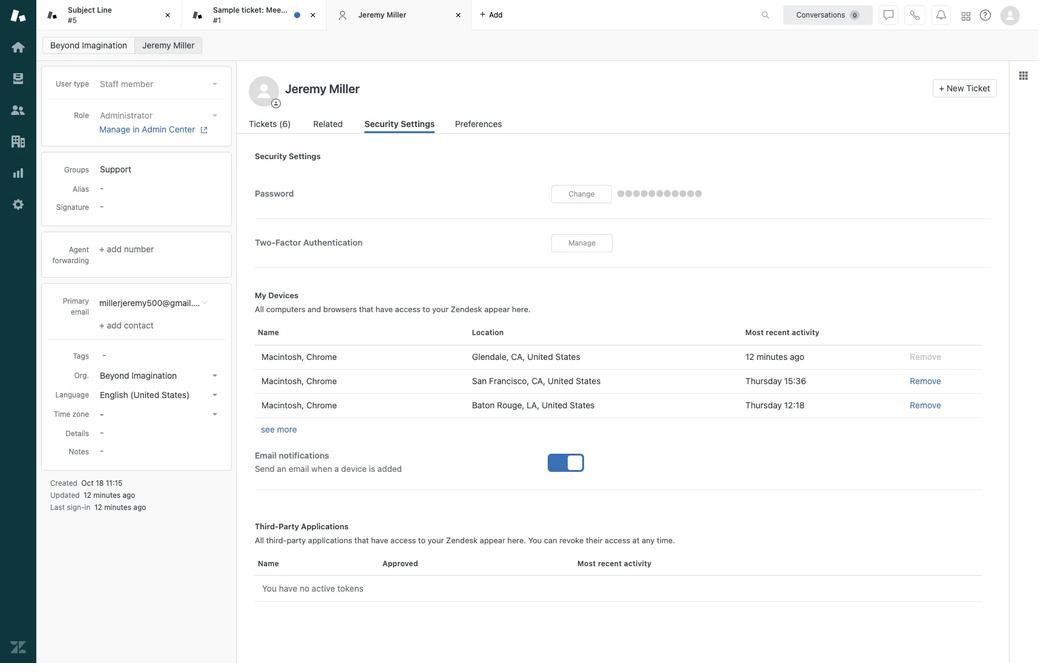 Task type: locate. For each thing, give the bounding box(es) containing it.
thursday down 12 minutes ago
[[746, 376, 782, 386]]

0 vertical spatial beyond imagination
[[50, 40, 127, 50]]

12 down oct
[[84, 491, 91, 500]]

all inside third-party applications all third-party applications that have access to your zendesk appear here. you can revoke their access at any time.
[[255, 536, 264, 545]]

org.
[[74, 371, 89, 380]]

2 thursday from the top
[[746, 400, 782, 411]]

- button
[[96, 406, 222, 423]]

3 close image from the left
[[452, 9, 464, 21]]

1 vertical spatial thursday
[[746, 400, 782, 411]]

close image
[[162, 9, 174, 21], [307, 9, 319, 21], [452, 9, 464, 21]]

arrow down image
[[213, 114, 217, 117], [213, 394, 217, 397]]

all
[[255, 305, 264, 314], [255, 536, 264, 545]]

most for here.
[[746, 328, 764, 337]]

0 horizontal spatial recent
[[598, 559, 622, 568]]

1 vertical spatial beyond imagination
[[100, 371, 177, 381]]

email down primary
[[71, 308, 89, 317]]

1 horizontal spatial email
[[289, 464, 309, 474]]

states right la,
[[570, 400, 595, 411]]

0 horizontal spatial you
[[262, 584, 277, 594]]

1 arrow down image from the top
[[213, 114, 217, 117]]

1 vertical spatial miller
[[173, 40, 195, 50]]

close image left add dropdown button in the top of the page
[[452, 9, 464, 21]]

manage for manage in admin center
[[99, 124, 130, 134]]

2 vertical spatial add
[[107, 320, 122, 331]]

in inside created oct 18 11:15 updated 12 minutes ago last sign-in 12 minutes ago
[[85, 503, 91, 512]]

12 up thursday 15:36
[[746, 352, 755, 362]]

subject line #5
[[68, 6, 112, 25]]

beyond imagination up english (united states)
[[100, 371, 177, 381]]

united up baton rouge, la, united states
[[548, 376, 574, 386]]

remove link for thursday 15:36
[[910, 376, 941, 386]]

add left the contact
[[107, 320, 122, 331]]

contact
[[124, 320, 154, 331]]

preferences link
[[455, 117, 505, 133]]

all down the third-
[[255, 536, 264, 545]]

1 vertical spatial activity
[[624, 559, 652, 568]]

devices
[[268, 291, 299, 300]]

party
[[279, 522, 299, 531]]

0 vertical spatial arrow down image
[[213, 83, 217, 85]]

thursday 12:18
[[746, 400, 805, 411]]

thursday down thursday 15:36
[[746, 400, 782, 411]]

1 vertical spatial beyond
[[100, 371, 129, 381]]

1 vertical spatial most
[[578, 559, 596, 568]]

1 vertical spatial most recent activity
[[578, 559, 652, 568]]

0 vertical spatial zendesk
[[451, 305, 482, 314]]

0 vertical spatial most
[[746, 328, 764, 337]]

+
[[939, 83, 945, 93], [99, 244, 105, 254], [99, 320, 105, 331]]

last
[[50, 503, 65, 512]]

2 vertical spatial minutes
[[104, 503, 131, 512]]

that right browsers
[[359, 305, 374, 314]]

in down administrator
[[133, 124, 140, 134]]

security down tickets (6) link
[[255, 151, 287, 161]]

1 horizontal spatial beyond
[[100, 371, 129, 381]]

computers
[[266, 305, 305, 314]]

notifications
[[279, 451, 329, 461]]

most recent activity for my devices all computers and browsers that have access to your zendesk appear here.
[[746, 328, 820, 337]]

here. up glendale, ca, united states
[[512, 305, 531, 314]]

1 vertical spatial email
[[289, 464, 309, 474]]

0 vertical spatial activity
[[792, 328, 820, 337]]

security settings link
[[365, 117, 435, 133]]

states
[[556, 352, 580, 362], [576, 376, 601, 386], [570, 400, 595, 411]]

main element
[[0, 0, 36, 664]]

minutes down 11:15
[[104, 503, 131, 512]]

0 horizontal spatial in
[[85, 503, 91, 512]]

1 horizontal spatial most recent activity
[[746, 328, 820, 337]]

details
[[65, 429, 89, 438]]

rouge,
[[497, 400, 525, 411]]

imagination inside secondary element
[[82, 40, 127, 50]]

0 vertical spatial beyond
[[50, 40, 80, 50]]

third-party applications all third-party applications that have access to your zendesk appear here. you can revoke their access at any time.
[[255, 522, 675, 545]]

1 horizontal spatial jeremy
[[358, 10, 385, 19]]

2 vertical spatial +
[[99, 320, 105, 331]]

that inside my devices all computers and browsers that have access to your zendesk appear here.
[[359, 305, 374, 314]]

tab
[[36, 0, 182, 30], [182, 0, 327, 30]]

any
[[642, 536, 655, 545]]

0 horizontal spatial ca,
[[511, 352, 525, 362]]

united up san francisco, ca, united states
[[527, 352, 553, 362]]

member
[[121, 79, 153, 89]]

2 all from the top
[[255, 536, 264, 545]]

time.
[[657, 536, 675, 545]]

0 vertical spatial have
[[376, 305, 393, 314]]

staff member button
[[96, 76, 222, 93]]

thursday for thursday 12:18
[[746, 400, 782, 411]]

ca, up baton rouge, la, united states
[[532, 376, 546, 386]]

remove
[[910, 352, 941, 362], [910, 376, 941, 386], [910, 400, 941, 411]]

2 arrow down image from the top
[[213, 375, 217, 377]]

1 vertical spatial appear
[[480, 536, 505, 545]]

3 remove from the top
[[910, 400, 941, 411]]

1 vertical spatial manage
[[569, 239, 596, 248]]

0 horizontal spatial miller
[[173, 40, 195, 50]]

recent up 12 minutes ago
[[766, 328, 790, 337]]

baton rouge, la, united states
[[472, 400, 595, 411]]

recent down their
[[598, 559, 622, 568]]

appear inside third-party applications all third-party applications that have access to your zendesk appear here. you can revoke their access at any time.
[[480, 536, 505, 545]]

1 horizontal spatial jeremy miller
[[358, 10, 407, 19]]

minutes up thursday 15:36
[[757, 352, 788, 362]]

all inside my devices all computers and browsers that have access to your zendesk appear here.
[[255, 305, 264, 314]]

0 vertical spatial you
[[528, 536, 542, 545]]

1 thursday from the top
[[746, 376, 782, 386]]

arrow down image inside staff member button
[[213, 83, 217, 85]]

sample
[[213, 6, 240, 15]]

+ right agent
[[99, 244, 105, 254]]

browsers
[[323, 305, 357, 314]]

2 remove from the top
[[910, 376, 941, 386]]

1 vertical spatial united
[[548, 376, 574, 386]]

0 vertical spatial here.
[[512, 305, 531, 314]]

jeremy miller
[[358, 10, 407, 19], [142, 40, 195, 50]]

0 vertical spatial thursday
[[746, 376, 782, 386]]

1 vertical spatial in
[[85, 503, 91, 512]]

arrow down image inside "beyond imagination" button
[[213, 375, 217, 377]]

arrow down image inside administrator button
[[213, 114, 217, 117]]

12 minutes ago
[[746, 352, 805, 362]]

imagination down the subject line #5
[[82, 40, 127, 50]]

2 name from the top
[[258, 559, 279, 568]]

0 vertical spatial 12
[[746, 352, 755, 362]]

2 arrow down image from the top
[[213, 394, 217, 397]]

ago
[[790, 352, 805, 362], [123, 491, 135, 500], [133, 503, 146, 512]]

2 vertical spatial remove
[[910, 400, 941, 411]]

1 vertical spatial ca,
[[532, 376, 546, 386]]

united
[[527, 352, 553, 362], [548, 376, 574, 386], [542, 400, 568, 411]]

activity for all third-party applications that have access to your zendesk appear here. you can revoke their access at any time.
[[624, 559, 652, 568]]

- field
[[97, 349, 222, 362]]

1 vertical spatial jeremy miller
[[142, 40, 195, 50]]

new
[[947, 83, 964, 93]]

name for all
[[258, 559, 279, 568]]

1 vertical spatial have
[[371, 536, 388, 545]]

states up baton rouge, la, united states
[[576, 376, 601, 386]]

beyond down #5
[[50, 40, 80, 50]]

1 vertical spatial that
[[355, 536, 369, 545]]

your
[[432, 305, 449, 314], [428, 536, 444, 545]]

1 horizontal spatial imagination
[[132, 371, 177, 381]]

0 horizontal spatial email
[[71, 308, 89, 317]]

email down notifications
[[289, 464, 309, 474]]

glendale,
[[472, 352, 509, 362]]

in down oct
[[85, 503, 91, 512]]

1 vertical spatial here.
[[508, 536, 526, 545]]

primary
[[63, 297, 89, 306]]

beyond up english in the left bottom of the page
[[100, 371, 129, 381]]

0 horizontal spatial jeremy
[[142, 40, 171, 50]]

1 horizontal spatial manage
[[569, 239, 596, 248]]

have left no
[[279, 584, 297, 594]]

2 vertical spatial have
[[279, 584, 297, 594]]

0 vertical spatial imagination
[[82, 40, 127, 50]]

to inside my devices all computers and browsers that have access to your zendesk appear here.
[[423, 305, 430, 314]]

ca, up francisco, on the bottom of page
[[511, 352, 525, 362]]

2 vertical spatial 12
[[94, 503, 102, 512]]

0 vertical spatial name
[[258, 328, 279, 337]]

+ for + add contact
[[99, 320, 105, 331]]

1 name from the top
[[258, 328, 279, 337]]

appear inside my devices all computers and browsers that have access to your zendesk appear here.
[[484, 305, 510, 314]]

0 vertical spatial to
[[423, 305, 430, 314]]

customers image
[[10, 102, 26, 118]]

name down computers
[[258, 328, 279, 337]]

you left can
[[528, 536, 542, 545]]

factor
[[275, 238, 301, 248]]

0 vertical spatial in
[[133, 124, 140, 134]]

activity down at
[[624, 559, 652, 568]]

most down their
[[578, 559, 596, 568]]

arrow down image for english (united states)
[[213, 394, 217, 397]]

states up san francisco, ca, united states
[[556, 352, 580, 362]]

sign-
[[67, 503, 85, 512]]

+ add contact
[[99, 320, 154, 331]]

most recent activity down their
[[578, 559, 652, 568]]

english (united states)
[[100, 390, 190, 400]]

beyond
[[50, 40, 80, 50], [100, 371, 129, 381]]

1 all from the top
[[255, 305, 264, 314]]

security right related link
[[365, 119, 399, 129]]

recent for third-party applications all third-party applications that have access to your zendesk appear here. you can revoke their access at any time.
[[598, 559, 622, 568]]

1 vertical spatial recent
[[598, 559, 622, 568]]

have up approved
[[371, 536, 388, 545]]

0 horizontal spatial most
[[578, 559, 596, 568]]

1 horizontal spatial security settings
[[365, 119, 435, 129]]

1 vertical spatial states
[[576, 376, 601, 386]]

add for add contact
[[107, 320, 122, 331]]

to inside third-party applications all third-party applications that have access to your zendesk appear here. you can revoke their access at any time.
[[418, 536, 426, 545]]

1 vertical spatial your
[[428, 536, 444, 545]]

access
[[395, 305, 421, 314], [391, 536, 416, 545], [605, 536, 630, 545]]

conversations button
[[783, 5, 873, 25]]

signature
[[56, 203, 89, 212]]

minutes down '18'
[[93, 491, 121, 500]]

most recent activity up 12 minutes ago
[[746, 328, 820, 337]]

0 horizontal spatial activity
[[624, 559, 652, 568]]

have right browsers
[[376, 305, 393, 314]]

your inside my devices all computers and browsers that have access to your zendesk appear here.
[[432, 305, 449, 314]]

manage link
[[552, 234, 613, 253]]

zendesk
[[451, 305, 482, 314], [446, 536, 478, 545]]

you left no
[[262, 584, 277, 594]]

baton
[[472, 400, 495, 411]]

0 vertical spatial all
[[255, 305, 264, 314]]

1 horizontal spatial 12
[[94, 503, 102, 512]]

no
[[300, 584, 309, 594]]

staff member
[[100, 79, 153, 89]]

appear
[[484, 305, 510, 314], [480, 536, 505, 545]]

tabs tab list
[[36, 0, 749, 30]]

states)
[[162, 390, 190, 400]]

0 vertical spatial recent
[[766, 328, 790, 337]]

arrow down image inside english (united states) button
[[213, 394, 217, 397]]

1 vertical spatial security
[[255, 151, 287, 161]]

have inside third-party applications all third-party applications that have access to your zendesk appear here. you can revoke their access at any time.
[[371, 536, 388, 545]]

1 vertical spatial security settings
[[255, 151, 321, 161]]

1 vertical spatial minutes
[[93, 491, 121, 500]]

imagination up english (united states) button
[[132, 371, 177, 381]]

0 vertical spatial security settings
[[365, 119, 435, 129]]

activity up 12 minutes ago
[[792, 328, 820, 337]]

added
[[378, 464, 402, 474]]

states for baton rouge, la, united states
[[570, 400, 595, 411]]

+ left new
[[939, 83, 945, 93]]

1 vertical spatial all
[[255, 536, 264, 545]]

0 vertical spatial that
[[359, 305, 374, 314]]

arrow down image
[[213, 83, 217, 85], [213, 375, 217, 377], [213, 414, 217, 416]]

+ left the contact
[[99, 320, 105, 331]]

0 vertical spatial miller
[[387, 10, 407, 19]]

zendesk image
[[10, 640, 26, 656]]

you
[[528, 536, 542, 545], [262, 584, 277, 594]]

more
[[277, 424, 297, 435]]

views image
[[10, 71, 26, 87]]

appear up location
[[484, 305, 510, 314]]

name down "third-"
[[258, 559, 279, 568]]

all down my
[[255, 305, 264, 314]]

2 remove link from the top
[[910, 400, 941, 411]]

most up 12 minutes ago
[[746, 328, 764, 337]]

1 remove link from the top
[[910, 376, 941, 386]]

get help image
[[980, 10, 991, 21]]

san francisco, ca, united states
[[472, 376, 601, 386]]

email notifications send an email when a device is added
[[255, 451, 402, 474]]

to
[[423, 305, 430, 314], [418, 536, 426, 545]]

an
[[277, 464, 286, 474]]

san
[[472, 376, 487, 386]]

1 horizontal spatial you
[[528, 536, 542, 545]]

2 vertical spatial united
[[542, 400, 568, 411]]

activity for all computers and browsers that have access to your zendesk appear here.
[[792, 328, 820, 337]]

1 vertical spatial add
[[107, 244, 122, 254]]

1 horizontal spatial activity
[[792, 328, 820, 337]]

reporting image
[[10, 165, 26, 181]]

0 vertical spatial arrow down image
[[213, 114, 217, 117]]

0 vertical spatial remove
[[910, 352, 941, 362]]

2 vertical spatial ago
[[133, 503, 146, 512]]

password
[[255, 189, 294, 198]]

0 vertical spatial states
[[556, 352, 580, 362]]

jeremy miller inside 'tab'
[[358, 10, 407, 19]]

1 arrow down image from the top
[[213, 83, 217, 85]]

oct
[[81, 479, 94, 488]]

ticket:
[[242, 6, 264, 15]]

tickets (6) link
[[249, 117, 293, 133]]

applications
[[301, 522, 349, 531]]

1 horizontal spatial most
[[746, 328, 764, 337]]

2 tab from the left
[[182, 0, 327, 30]]

apps image
[[1019, 71, 1029, 81]]

created oct 18 11:15 updated 12 minutes ago last sign-in 12 minutes ago
[[50, 479, 146, 512]]

manage down the "change" button
[[569, 239, 596, 248]]

that right applications
[[355, 536, 369, 545]]

close image right the
[[307, 9, 319, 21]]

1 vertical spatial +
[[99, 244, 105, 254]]

+ inside 'button'
[[939, 83, 945, 93]]

None text field
[[282, 79, 928, 97], [258, 349, 459, 366], [258, 397, 459, 414], [282, 79, 928, 97], [258, 349, 459, 366], [258, 397, 459, 414]]

jeremy inside 'tab'
[[358, 10, 385, 19]]

remove link
[[910, 376, 941, 386], [910, 400, 941, 411]]

united for ca,
[[548, 376, 574, 386]]

3 arrow down image from the top
[[213, 414, 217, 416]]

and
[[308, 305, 321, 314]]

0 horizontal spatial settings
[[289, 151, 321, 161]]

here.
[[512, 305, 531, 314], [508, 536, 526, 545]]

third-
[[255, 522, 279, 531]]

0 horizontal spatial jeremy miller
[[142, 40, 195, 50]]

None text field
[[258, 373, 459, 390]]

beyond imagination link
[[42, 37, 135, 54]]

miller inside 'tab'
[[387, 10, 407, 19]]

1 vertical spatial zendesk
[[446, 536, 478, 545]]

most for appear
[[578, 559, 596, 568]]

user
[[56, 79, 72, 88]]

0 vertical spatial ca,
[[511, 352, 525, 362]]

add up secondary element
[[489, 10, 503, 19]]

0 horizontal spatial most recent activity
[[578, 559, 652, 568]]

beyond imagination
[[50, 40, 127, 50], [100, 371, 177, 381]]

0 vertical spatial appear
[[484, 305, 510, 314]]

miller
[[387, 10, 407, 19], [173, 40, 195, 50]]

appear left can
[[480, 536, 505, 545]]

+ for + add number
[[99, 244, 105, 254]]

jeremy
[[358, 10, 385, 19], [142, 40, 171, 50]]

zone
[[73, 410, 89, 419]]

0 vertical spatial add
[[489, 10, 503, 19]]

0 vertical spatial ago
[[790, 352, 805, 362]]

english
[[100, 390, 128, 400]]

2 horizontal spatial close image
[[452, 9, 464, 21]]

at
[[633, 536, 640, 545]]

close image inside the jeremy miller 'tab'
[[452, 9, 464, 21]]

beyond imagination down #5
[[50, 40, 127, 50]]

0 vertical spatial remove link
[[910, 376, 941, 386]]

thursday for thursday 15:36
[[746, 376, 782, 386]]

add for add number
[[107, 244, 122, 254]]

united right la,
[[542, 400, 568, 411]]

add left the number
[[107, 244, 122, 254]]

manage down administrator
[[99, 124, 130, 134]]

arrow down image for imagination
[[213, 375, 217, 377]]

close image up jeremy miller link in the left of the page
[[162, 9, 174, 21]]

0 vertical spatial jeremy miller
[[358, 10, 407, 19]]

1 vertical spatial name
[[258, 559, 279, 568]]

party
[[287, 536, 306, 545]]

1 tab from the left
[[36, 0, 182, 30]]

get started image
[[10, 39, 26, 55]]

here. left can
[[508, 536, 526, 545]]

12 right sign-
[[94, 503, 102, 512]]

1 vertical spatial arrow down image
[[213, 394, 217, 397]]

most recent activity for third-party applications all third-party applications that have access to your zendesk appear here. you can revoke their access at any time.
[[578, 559, 652, 568]]

have
[[376, 305, 393, 314], [371, 536, 388, 545], [279, 584, 297, 594]]



Task type: vqa. For each thing, say whether or not it's contained in the screenshot.
the rightmost Monday
no



Task type: describe. For each thing, give the bounding box(es) containing it.
beyond imagination button
[[96, 368, 222, 384]]

1 horizontal spatial ca,
[[532, 376, 546, 386]]

1 horizontal spatial in
[[133, 124, 140, 134]]

manage for manage
[[569, 239, 596, 248]]

time
[[54, 410, 70, 419]]

15:36
[[784, 376, 806, 386]]

+ for + new ticket
[[939, 83, 945, 93]]

tickets (6)
[[249, 119, 291, 129]]

1 horizontal spatial security
[[365, 119, 399, 129]]

0 horizontal spatial security
[[255, 151, 287, 161]]

time zone
[[54, 410, 89, 419]]

line
[[97, 6, 112, 15]]

(united
[[130, 390, 159, 400]]

secondary element
[[36, 33, 1038, 58]]

type
[[74, 79, 89, 88]]

add inside dropdown button
[[489, 10, 503, 19]]

manage in admin center
[[99, 124, 195, 134]]

active
[[312, 584, 335, 594]]

applications
[[308, 536, 352, 545]]

preferences
[[455, 119, 502, 129]]

imagination inside button
[[132, 371, 177, 381]]

my
[[255, 291, 266, 300]]

beyond imagination inside button
[[100, 371, 177, 381]]

authentication
[[303, 238, 363, 248]]

1 vertical spatial ago
[[123, 491, 135, 500]]

revoke
[[560, 536, 584, 545]]

thursday 15:36
[[746, 376, 806, 386]]

remove for thursday 15:36
[[910, 376, 941, 386]]

glendale, ca, united states
[[472, 352, 580, 362]]

1 close image from the left
[[162, 9, 174, 21]]

a
[[334, 464, 339, 474]]

arrow down image inside - button
[[213, 414, 217, 416]]

add button
[[472, 0, 510, 30]]

arrow down image for member
[[213, 83, 217, 85]]

1 horizontal spatial settings
[[401, 119, 435, 129]]

la,
[[527, 400, 540, 411]]

change button
[[552, 185, 612, 203]]

jeremy miller tab
[[327, 0, 472, 30]]

zendesk support image
[[10, 8, 26, 24]]

when
[[311, 464, 332, 474]]

is
[[369, 464, 375, 474]]

millerjeremy500@gmail.com
[[99, 298, 210, 308]]

recent for my devices all computers and browsers that have access to your zendesk appear here.
[[766, 328, 790, 337]]

you inside third-party applications all third-party applications that have access to your zendesk appear here. you can revoke their access at any time.
[[528, 536, 542, 545]]

have inside my devices all computers and browsers that have access to your zendesk appear here.
[[376, 305, 393, 314]]

center
[[169, 124, 195, 134]]

staff
[[100, 79, 119, 89]]

see more
[[261, 424, 297, 435]]

device
[[341, 464, 367, 474]]

arrow down image for administrator
[[213, 114, 217, 117]]

francisco,
[[489, 376, 529, 386]]

subject
[[68, 6, 95, 15]]

tags
[[73, 352, 89, 361]]

updated
[[50, 491, 80, 500]]

manage in admin center link
[[99, 124, 217, 135]]

role
[[74, 111, 89, 120]]

can
[[544, 536, 557, 545]]

email inside the email notifications send an email when a device is added
[[289, 464, 309, 474]]

forwarding
[[52, 256, 89, 265]]

1 remove from the top
[[910, 352, 941, 362]]

0 vertical spatial minutes
[[757, 352, 788, 362]]

jeremy miller inside secondary element
[[142, 40, 195, 50]]

tickets
[[249, 119, 277, 129]]

access inside my devices all computers and browsers that have access to your zendesk appear here.
[[395, 305, 421, 314]]

send
[[255, 464, 275, 474]]

location
[[472, 328, 504, 337]]

#5
[[68, 15, 77, 25]]

miller inside secondary element
[[173, 40, 195, 50]]

agent forwarding
[[52, 245, 89, 265]]

see more link
[[261, 424, 297, 435]]

here. inside my devices all computers and browsers that have access to your zendesk appear here.
[[512, 305, 531, 314]]

notifications image
[[937, 10, 946, 20]]

+ new ticket button
[[933, 79, 997, 97]]

remove link for thursday 12:18
[[910, 400, 941, 411]]

language
[[55, 391, 89, 400]]

see
[[261, 424, 275, 435]]

beyond inside the beyond imagination link
[[50, 40, 80, 50]]

admin
[[142, 124, 167, 134]]

-
[[100, 409, 104, 420]]

notes
[[69, 447, 89, 457]]

zendesk inside my devices all computers and browsers that have access to your zendesk appear here.
[[451, 305, 482, 314]]

0 horizontal spatial 12
[[84, 491, 91, 500]]

created
[[50, 479, 77, 488]]

organizations image
[[10, 134, 26, 150]]

tab containing subject line
[[36, 0, 182, 30]]

admin image
[[10, 197, 26, 213]]

that inside third-party applications all third-party applications that have access to your zendesk appear here. you can revoke their access at any time.
[[355, 536, 369, 545]]

states for san francisco, ca, united states
[[576, 376, 601, 386]]

tab containing sample ticket: meet the ticket
[[182, 0, 327, 30]]

●●●●●●●●●●●
[[617, 188, 703, 198]]

approved
[[383, 559, 418, 568]]

#1
[[213, 15, 221, 25]]

support
[[100, 164, 131, 174]]

change
[[569, 190, 595, 199]]

beyond imagination inside secondary element
[[50, 40, 127, 50]]

united for la,
[[542, 400, 568, 411]]

button displays agent's chat status as invisible. image
[[884, 10, 894, 20]]

(6)
[[279, 119, 291, 129]]

11:15
[[106, 479, 123, 488]]

zendesk products image
[[962, 12, 971, 20]]

alias
[[73, 185, 89, 194]]

2 close image from the left
[[307, 9, 319, 21]]

0 horizontal spatial security settings
[[255, 151, 321, 161]]

english (united states) button
[[96, 387, 222, 404]]

18
[[96, 479, 104, 488]]

here. inside third-party applications all third-party applications that have access to your zendesk appear here. you can revoke their access at any time.
[[508, 536, 526, 545]]

related link
[[313, 117, 344, 133]]

name for computers
[[258, 328, 279, 337]]

agent
[[69, 245, 89, 254]]

email inside primary email
[[71, 308, 89, 317]]

1 vertical spatial you
[[262, 584, 277, 594]]

+ new ticket
[[939, 83, 991, 93]]

your inside third-party applications all third-party applications that have access to your zendesk appear here. you can revoke their access at any time.
[[428, 536, 444, 545]]

beyond inside "beyond imagination" button
[[100, 371, 129, 381]]

groups
[[64, 165, 89, 174]]

jeremy inside secondary element
[[142, 40, 171, 50]]

remove for thursday 12:18
[[910, 400, 941, 411]]

zendesk inside third-party applications all third-party applications that have access to your zendesk appear here. you can revoke their access at any time.
[[446, 536, 478, 545]]

0 vertical spatial united
[[527, 352, 553, 362]]

primary email
[[63, 297, 89, 317]]



